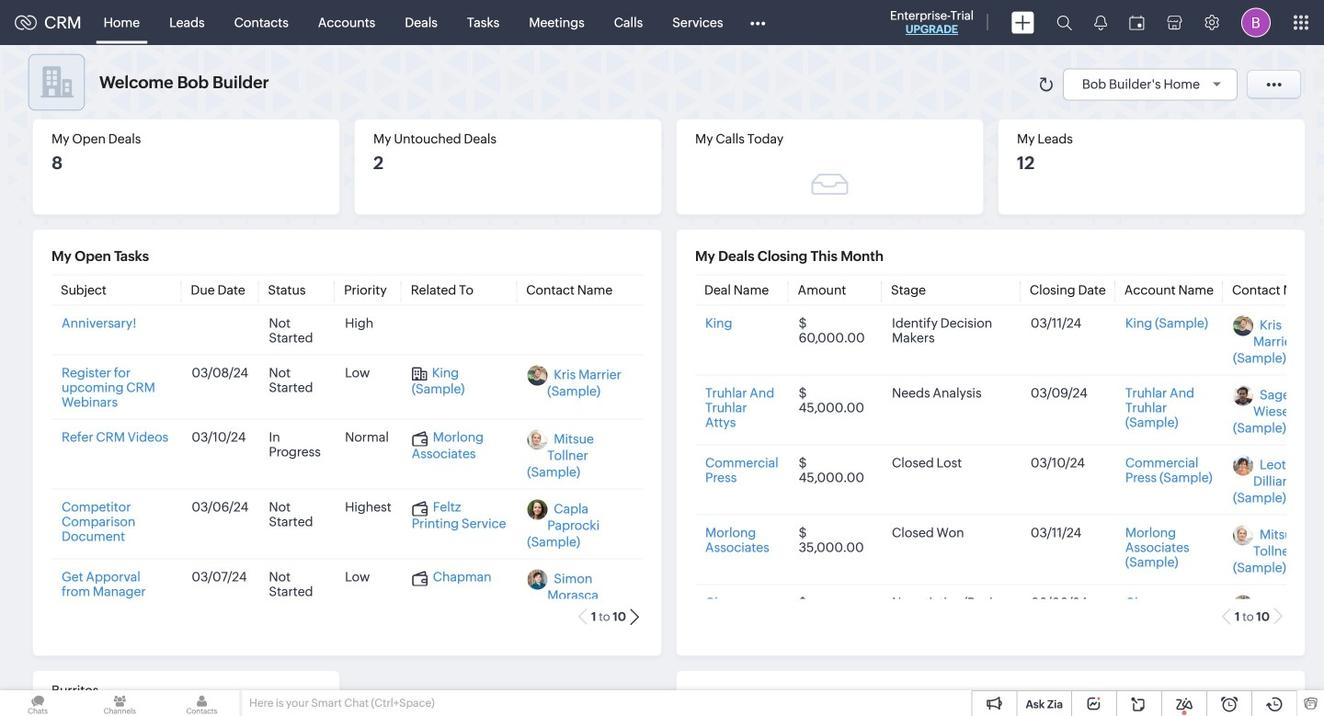 Task type: locate. For each thing, give the bounding box(es) containing it.
profile element
[[1231, 0, 1282, 45]]

create menu element
[[1001, 0, 1046, 45]]

logo image
[[15, 15, 37, 30]]

chats image
[[0, 691, 76, 717]]

search element
[[1046, 0, 1084, 45]]

create menu image
[[1012, 11, 1035, 34]]



Task type: vqa. For each thing, say whether or not it's contained in the screenshot.
Previous Record image
no



Task type: describe. For each thing, give the bounding box(es) containing it.
signals element
[[1084, 0, 1119, 45]]

contacts image
[[164, 691, 240, 717]]

profile image
[[1242, 8, 1271, 37]]

search image
[[1057, 15, 1073, 30]]

channels image
[[82, 691, 158, 717]]

calendar image
[[1130, 15, 1145, 30]]

Other Modules field
[[738, 8, 778, 37]]

signals image
[[1095, 15, 1108, 30]]



